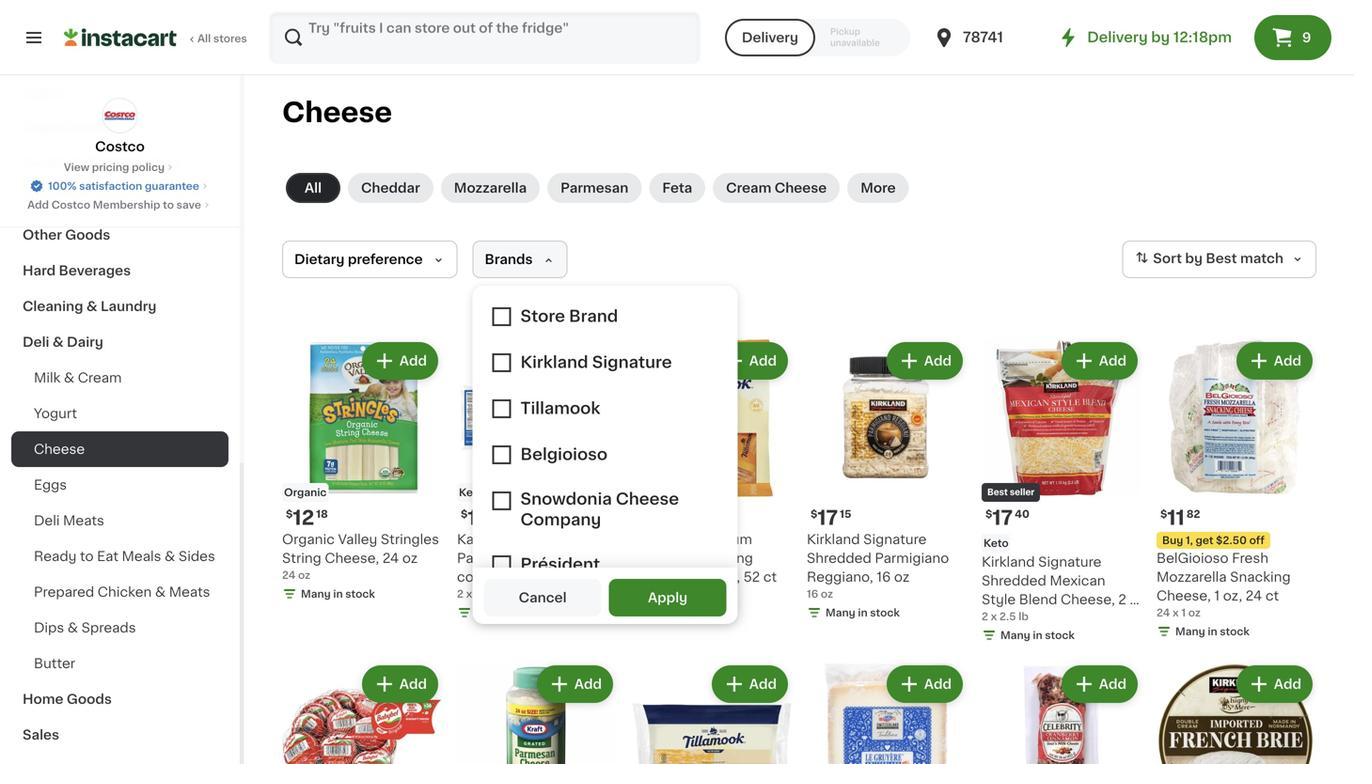 Task type: locate. For each thing, give the bounding box(es) containing it.
signature up mexican
[[1039, 556, 1102, 569]]

organic inside organic valley stringles string cheese, 24 oz 24 oz
[[282, 533, 335, 546]]

snacking down medium
[[693, 552, 753, 565]]

cheese, for gopi
[[507, 552, 561, 565]]

mozzarella
[[454, 182, 527, 195], [1157, 571, 1227, 584]]

to left eat
[[80, 550, 94, 563]]

17
[[818, 508, 838, 528], [993, 508, 1013, 528]]

shredded up the reggiano,
[[807, 552, 872, 565]]

paper goods
[[23, 121, 111, 135]]

oz down belgioioso
[[1189, 608, 1201, 618]]

0.75
[[690, 571, 718, 584], [657, 589, 679, 600]]

1 vertical spatial best
[[988, 489, 1008, 497]]

24 down belgioioso
[[1157, 608, 1170, 618]]

by
[[1152, 31, 1170, 44], [1186, 252, 1203, 265]]

1 horizontal spatial keto
[[634, 488, 659, 498]]

kirkland inside kirkland signature shredded mexican style blend cheese, 2 x 2.5 lbs
[[982, 556, 1035, 569]]

delivery by 12:18pm
[[1088, 31, 1232, 44]]

& for cream
[[64, 372, 74, 385]]

milk & cream
[[34, 372, 122, 385]]

1 17 from the left
[[818, 508, 838, 528]]

many for karoun dairies gopi paneer cheese, 14 oz, 2 count
[[476, 608, 506, 618]]

1 horizontal spatial oz,
[[721, 571, 740, 584]]

$ left 15
[[811, 509, 818, 520]]

in for 1
[[1208, 627, 1218, 637]]

x inside karoun dairies gopi paneer cheese, 14 oz, 2 count 2 x 14 oz
[[466, 589, 472, 600]]

& down "beverages"
[[86, 300, 97, 313]]

$ inside $ 11 82
[[1161, 509, 1168, 520]]

many in stock down organic valley stringles string cheese, 24 oz 24 oz
[[301, 589, 375, 600]]

signature inside kirkland signature shredded parmigiano reggiano, 16 oz 16 oz
[[864, 533, 927, 546]]

organic for organic
[[284, 488, 327, 498]]

& left sides
[[165, 550, 175, 563]]

1 horizontal spatial signature
[[1039, 556, 1102, 569]]

in for 0.75
[[683, 608, 693, 618]]

0 vertical spatial 0.75
[[690, 571, 718, 584]]

cheese, up apply
[[632, 571, 686, 584]]

1 horizontal spatial 52
[[744, 571, 760, 584]]

& left dairy
[[53, 336, 64, 349]]

oz, down fresh on the right of the page
[[1223, 590, 1243, 603]]

preference
[[348, 253, 423, 266]]

4 $ from the left
[[986, 509, 993, 520]]

chicken
[[98, 586, 152, 599]]

dips & spreads link
[[11, 610, 229, 646]]

add button
[[364, 344, 436, 378], [539, 344, 611, 378], [714, 344, 786, 378], [889, 344, 961, 378], [1064, 344, 1136, 378], [1239, 344, 1311, 378], [364, 668, 436, 702], [539, 668, 611, 702], [714, 668, 786, 702], [889, 668, 961, 702], [1064, 668, 1136, 702], [1239, 668, 1311, 702]]

best for best match
[[1206, 252, 1237, 265]]

24 down fresh on the right of the page
[[1246, 590, 1263, 603]]

2
[[605, 552, 613, 565], [457, 589, 464, 600], [1119, 594, 1127, 607], [982, 612, 988, 622]]

0 horizontal spatial best
[[988, 489, 1008, 497]]

stock down belgioioso fresh mozzarella snacking cheese, 1 oz, 24 ct 24 x 1 oz
[[1220, 627, 1250, 637]]

oz inside "tillamook medium cheddar snacking cheese, 0.75 oz, 52 ct 52 x 0.75 oz"
[[681, 589, 694, 600]]

all left "stores"
[[198, 33, 211, 44]]

cheese, inside belgioioso fresh mozzarella snacking cheese, 1 oz, 24 ct 24 x 1 oz
[[1157, 590, 1211, 603]]

x inside "tillamook medium cheddar snacking cheese, 0.75 oz, 52 ct 52 x 0.75 oz"
[[648, 589, 654, 600]]

ct for 24
[[1266, 590, 1279, 603]]

oz, down gopi
[[582, 552, 601, 565]]

0 vertical spatial all
[[198, 33, 211, 44]]

deli for deli & dairy
[[23, 336, 49, 349]]

home goods link
[[11, 682, 229, 718]]

stock down cancel
[[520, 608, 550, 618]]

5 $ from the left
[[1161, 509, 1168, 520]]

best match
[[1206, 252, 1284, 265]]

goods inside 'link'
[[65, 229, 110, 242]]

stock down blend
[[1045, 631, 1075, 641]]

delivery inside 'button'
[[742, 31, 799, 44]]

signature for parmigiano
[[864, 533, 927, 546]]

1 horizontal spatial cheddar
[[632, 552, 689, 565]]

snacking for 24
[[1230, 571, 1291, 584]]

0 horizontal spatial mozzarella
[[454, 182, 527, 195]]

0 horizontal spatial all
[[198, 33, 211, 44]]

ct inside belgioioso fresh mozzarella snacking cheese, 1 oz, 24 ct 24 x 1 oz
[[1266, 590, 1279, 603]]

cheese, inside organic valley stringles string cheese, 24 oz 24 oz
[[325, 552, 379, 565]]

1 vertical spatial mozzarella
[[1157, 571, 1227, 584]]

oz, inside karoun dairies gopi paneer cheese, 14 oz, 2 count 2 x 14 oz
[[582, 552, 601, 565]]

52
[[744, 571, 760, 584], [632, 589, 645, 600]]

mozzarella up brands
[[454, 182, 527, 195]]

$ for $ 11 82
[[1161, 509, 1168, 520]]

goods up "beverages"
[[65, 229, 110, 242]]

2.5 left lb
[[1000, 612, 1016, 622]]

karoun
[[457, 533, 504, 546]]

1 horizontal spatial kirkland
[[982, 556, 1035, 569]]

100% satisfaction guarantee
[[48, 181, 199, 191]]

apply
[[648, 592, 688, 605]]

11 for $ 11 81
[[468, 508, 485, 528]]

health & personal care
[[23, 157, 180, 170]]

1 vertical spatial ct
[[1266, 590, 1279, 603]]

cheese, for mozzarella
[[1157, 590, 1211, 603]]

ct inside "tillamook medium cheddar snacking cheese, 0.75 oz, 52 ct 52 x 0.75 oz"
[[764, 571, 777, 584]]

organic up the $ 12 18
[[284, 488, 327, 498]]

many down the reggiano,
[[826, 608, 856, 618]]

cheese,
[[325, 552, 379, 565], [507, 552, 561, 565], [632, 571, 686, 584], [1157, 590, 1211, 603], [1061, 594, 1115, 607]]

1 vertical spatial costco
[[51, 200, 90, 210]]

0 vertical spatial best
[[1206, 252, 1237, 265]]

prepared
[[34, 586, 94, 599]]

& inside 'link'
[[71, 157, 82, 170]]

1 horizontal spatial cream
[[726, 182, 772, 195]]

2 horizontal spatial oz,
[[1223, 590, 1243, 603]]

cheddar down tillamook
[[632, 552, 689, 565]]

0 horizontal spatial oz,
[[582, 552, 601, 565]]

cheese, inside karoun dairies gopi paneer cheese, 14 oz, 2 count 2 x 14 oz
[[507, 552, 561, 565]]

2.5 down the style at the right bottom of page
[[982, 612, 1003, 625]]

oz down tillamook
[[681, 589, 694, 600]]

lbs
[[1006, 612, 1026, 625]]

by right sort
[[1186, 252, 1203, 265]]

many in stock down cancel
[[476, 608, 550, 618]]

in down organic valley stringles string cheese, 24 oz 24 oz
[[333, 589, 343, 600]]

by for delivery
[[1152, 31, 1170, 44]]

keto
[[459, 488, 484, 498], [634, 488, 659, 498], [984, 538, 1009, 549]]

2 vertical spatial oz,
[[1223, 590, 1243, 603]]

snacking for 52
[[693, 552, 753, 565]]

paneer
[[457, 552, 503, 565]]

stock for 14
[[520, 608, 550, 618]]

oz, for 52
[[721, 571, 740, 584]]

3 $ from the left
[[811, 509, 818, 520]]

None search field
[[269, 11, 701, 64]]

oz, inside "tillamook medium cheddar snacking cheese, 0.75 oz, 52 ct 52 x 0.75 oz"
[[721, 571, 740, 584]]

0 vertical spatial snacking
[[693, 552, 753, 565]]

0 horizontal spatial cheddar
[[361, 182, 420, 195]]

0 horizontal spatial 16
[[807, 589, 818, 600]]

match
[[1241, 252, 1284, 265]]

0 vertical spatial signature
[[864, 533, 927, 546]]

1 11 from the left
[[468, 508, 485, 528]]

0 horizontal spatial keto
[[459, 488, 484, 498]]

product group
[[282, 339, 442, 606], [457, 339, 617, 625], [632, 339, 792, 625], [807, 339, 967, 625], [982, 339, 1142, 647], [1157, 339, 1317, 643], [282, 662, 442, 765], [457, 662, 617, 765], [632, 662, 792, 765], [807, 662, 967, 765], [982, 662, 1142, 765], [1157, 662, 1317, 765]]

delivery by 12:18pm link
[[1057, 26, 1232, 49]]

costco logo image
[[102, 98, 138, 134]]

many in stock
[[301, 589, 375, 600], [476, 608, 550, 618], [651, 608, 725, 618], [826, 608, 900, 618], [1176, 627, 1250, 637], [1001, 631, 1075, 641]]

0 vertical spatial oz,
[[582, 552, 601, 565]]

snacking inside "tillamook medium cheddar snacking cheese, 0.75 oz, 52 ct 52 x 0.75 oz"
[[693, 552, 753, 565]]

meats down sides
[[169, 586, 210, 599]]

& right "milk"
[[64, 372, 74, 385]]

1 horizontal spatial delivery
[[1088, 31, 1148, 44]]

1 $ from the left
[[286, 509, 293, 520]]

1 vertical spatial to
[[80, 550, 94, 563]]

1
[[1215, 590, 1220, 603], [1182, 608, 1186, 618]]

0 horizontal spatial ct
[[764, 571, 777, 584]]

14 down count
[[475, 589, 486, 600]]

stock for 16
[[870, 608, 900, 618]]

1 horizontal spatial 14
[[564, 552, 579, 565]]

dips
[[34, 622, 64, 635]]

0 horizontal spatial meats
[[63, 514, 104, 528]]

78741 button
[[933, 11, 1046, 64]]

2 11 from the left
[[1168, 508, 1185, 528]]

0 vertical spatial to
[[163, 200, 174, 210]]

meats up eat
[[63, 514, 104, 528]]

in inside product group
[[333, 589, 343, 600]]

0 horizontal spatial shredded
[[807, 552, 872, 565]]

$ 11 81
[[461, 508, 499, 528]]

0 horizontal spatial to
[[80, 550, 94, 563]]

0 horizontal spatial 1
[[1182, 608, 1186, 618]]

by left 12:18pm
[[1152, 31, 1170, 44]]

deli down eggs
[[34, 514, 60, 528]]

1 vertical spatial cheese
[[775, 182, 827, 195]]

2 17 from the left
[[993, 508, 1013, 528]]

many down string
[[301, 589, 331, 600]]

mozzarella inside belgioioso fresh mozzarella snacking cheese, 1 oz, 24 ct 24 x 1 oz
[[1157, 571, 1227, 584]]

in down blend
[[1033, 631, 1043, 641]]

0 horizontal spatial cream
[[78, 372, 122, 385]]

$ inside $ 17 15
[[811, 509, 818, 520]]

1 horizontal spatial to
[[163, 200, 174, 210]]

1 vertical spatial goods
[[65, 229, 110, 242]]

stock down kirkland signature shredded parmigiano reggiano, 16 oz 16 oz
[[870, 608, 900, 618]]

1 vertical spatial deli
[[34, 514, 60, 528]]

snacking down fresh on the right of the page
[[1230, 571, 1291, 584]]

cheese, down valley at bottom
[[325, 552, 379, 565]]

best left seller
[[988, 489, 1008, 497]]

0 vertical spatial cheese
[[282, 99, 392, 126]]

oz, for 24
[[1223, 590, 1243, 603]]

hard beverages link
[[11, 253, 229, 289]]

in down karoun dairies gopi paneer cheese, 14 oz, 2 count 2 x 14 oz
[[508, 608, 518, 618]]

dips & spreads
[[34, 622, 136, 635]]

0 horizontal spatial 17
[[818, 508, 838, 528]]

stock for 0.75
[[695, 608, 725, 618]]

1 horizontal spatial shredded
[[982, 575, 1047, 588]]

Best match Sort by field
[[1122, 241, 1317, 278]]

belgioioso
[[1157, 552, 1229, 565]]

1 horizontal spatial by
[[1186, 252, 1203, 265]]

& up 100%
[[71, 157, 82, 170]]

0 vertical spatial deli
[[23, 336, 49, 349]]

cheese, inside kirkland signature shredded mexican style blend cheese, 2 x 2.5 lbs
[[1061, 594, 1115, 607]]

11 left 82
[[1168, 508, 1185, 528]]

best
[[1206, 252, 1237, 265], [988, 489, 1008, 497]]

2 vertical spatial cheese
[[34, 443, 85, 456]]

$ left the "18"
[[286, 509, 293, 520]]

in down belgioioso fresh mozzarella snacking cheese, 1 oz, 24 ct 24 x 1 oz
[[1208, 627, 1218, 637]]

cheese down yogurt
[[34, 443, 85, 456]]

1 horizontal spatial 1
[[1215, 590, 1220, 603]]

0 horizontal spatial costco
[[51, 200, 90, 210]]

cheddar
[[361, 182, 420, 195], [632, 552, 689, 565]]

organic for organic valley stringles string cheese, 24 oz 24 oz
[[282, 533, 335, 546]]

kirkland up the style at the right bottom of page
[[982, 556, 1035, 569]]

kirkland down $ 17 15 in the right bottom of the page
[[807, 533, 860, 546]]

78741
[[963, 31, 1003, 44]]

0 horizontal spatial 0.75
[[657, 589, 679, 600]]

in for 14
[[508, 608, 518, 618]]

service type group
[[725, 19, 911, 56]]

cream down dairy
[[78, 372, 122, 385]]

goods up health & personal care
[[66, 121, 111, 135]]

cleaning & laundry link
[[11, 289, 229, 324]]

many in stock for 14
[[476, 608, 550, 618]]

2.5
[[1000, 612, 1016, 622], [982, 612, 1003, 625]]

17 left 40
[[993, 508, 1013, 528]]

deli meats
[[34, 514, 104, 528]]

cheddar inside "tillamook medium cheddar snacking cheese, 0.75 oz, 52 ct 52 x 0.75 oz"
[[632, 552, 689, 565]]

many down belgioioso fresh mozzarella snacking cheese, 1 oz, 24 ct 24 x 1 oz
[[1176, 627, 1206, 637]]

costco link
[[95, 98, 145, 156]]

0 vertical spatial organic
[[284, 488, 327, 498]]

many for kirkland signature shredded mexican style blend cheese, 2 x 2.5 lbs
[[1001, 631, 1031, 641]]

1 vertical spatial oz,
[[721, 571, 740, 584]]

1 horizontal spatial all
[[305, 182, 322, 195]]

11 left 81
[[468, 508, 485, 528]]

1 horizontal spatial 11
[[1168, 508, 1185, 528]]

16
[[877, 571, 891, 584], [807, 589, 818, 600]]

1 vertical spatial 1
[[1182, 608, 1186, 618]]

1 vertical spatial 16
[[807, 589, 818, 600]]

seller
[[1010, 489, 1035, 497]]

in down apply
[[683, 608, 693, 618]]

delivery for delivery by 12:18pm
[[1088, 31, 1148, 44]]

ready
[[34, 550, 77, 563]]

oz down count
[[489, 589, 501, 600]]

52 left apply
[[632, 589, 645, 600]]

oz, down medium
[[721, 571, 740, 584]]

cheese, down mexican
[[1061, 594, 1115, 607]]

2 vertical spatial goods
[[67, 693, 112, 706]]

17 left 15
[[818, 508, 838, 528]]

kirkland signature shredded mexican style blend cheese, 2 x 2.5 lbs
[[982, 556, 1138, 625]]

&
[[71, 157, 82, 170], [86, 300, 97, 313], [53, 336, 64, 349], [64, 372, 74, 385], [165, 550, 175, 563], [155, 586, 166, 599], [68, 622, 78, 635]]

14
[[564, 552, 579, 565], [475, 589, 486, 600]]

oz, for 2
[[582, 552, 601, 565]]

$ inside $ 17 40
[[986, 509, 993, 520]]

many in stock down apply
[[651, 608, 725, 618]]

by inside field
[[1186, 252, 1203, 265]]

1 vertical spatial by
[[1186, 252, 1203, 265]]

$ left 81
[[461, 509, 468, 520]]

butter
[[34, 657, 75, 671]]

cancel button
[[484, 579, 602, 617]]

buy
[[1163, 536, 1184, 546]]

shredded inside kirkland signature shredded mexican style blend cheese, 2 x 2.5 lbs
[[982, 575, 1047, 588]]

shredded up the style at the right bottom of page
[[982, 575, 1047, 588]]

mozzarella down belgioioso
[[1157, 571, 1227, 584]]

dairy
[[67, 336, 103, 349]]

snacking inside belgioioso fresh mozzarella snacking cheese, 1 oz, 24 ct 24 x 1 oz
[[1230, 571, 1291, 584]]

16 down the reggiano,
[[807, 589, 818, 600]]

0 horizontal spatial 11
[[468, 508, 485, 528]]

deli for deli meats
[[34, 514, 60, 528]]

82
[[1187, 509, 1201, 520]]

cheese, down belgioioso
[[1157, 590, 1211, 603]]

costco down 100%
[[51, 200, 90, 210]]

100% satisfaction guarantee button
[[29, 175, 211, 194]]

24 down stringles
[[383, 552, 399, 565]]

many in stock inside product group
[[301, 589, 375, 600]]

oz, inside belgioioso fresh mozzarella snacking cheese, 1 oz, 24 ct 24 x 1 oz
[[1223, 590, 1243, 603]]

1 horizontal spatial 17
[[993, 508, 1013, 528]]

kirkland
[[807, 533, 860, 546], [982, 556, 1035, 569]]

stock down organic valley stringles string cheese, 24 oz 24 oz
[[345, 589, 375, 600]]

signature inside kirkland signature shredded mexican style blend cheese, 2 x 2.5 lbs
[[1039, 556, 1102, 569]]

cheddar up preference
[[361, 182, 420, 195]]

best left match
[[1206, 252, 1237, 265]]

shredded inside kirkland signature shredded parmigiano reggiano, 16 oz 16 oz
[[807, 552, 872, 565]]

cheese, down dairies
[[507, 552, 561, 565]]

deli & dairy link
[[11, 324, 229, 360]]

prepared chicken & meats
[[34, 586, 210, 599]]

11
[[468, 508, 485, 528], [1168, 508, 1185, 528]]

ct left the reggiano,
[[764, 571, 777, 584]]

1 horizontal spatial cheese
[[282, 99, 392, 126]]

kirkland inside kirkland signature shredded parmigiano reggiano, 16 oz 16 oz
[[807, 533, 860, 546]]

x inside belgioioso fresh mozzarella snacking cheese, 1 oz, 24 ct 24 x 1 oz
[[1173, 608, 1179, 618]]

cream right feta link
[[726, 182, 772, 195]]

0 horizontal spatial 52
[[632, 589, 645, 600]]

0 vertical spatial ct
[[764, 571, 777, 584]]

1 horizontal spatial ct
[[1266, 590, 1279, 603]]

0 horizontal spatial snacking
[[693, 552, 753, 565]]

0 horizontal spatial kirkland
[[807, 533, 860, 546]]

goods right the home
[[67, 693, 112, 706]]

1 vertical spatial organic
[[282, 533, 335, 546]]

many for kirkland signature shredded parmigiano reggiano, 16 oz
[[826, 608, 856, 618]]

keto up tillamook
[[634, 488, 659, 498]]

best inside best match sort by field
[[1206, 252, 1237, 265]]

$ inside the $ 12 18
[[286, 509, 293, 520]]

1 vertical spatial kirkland
[[982, 556, 1035, 569]]

x inside kirkland signature shredded mexican style blend cheese, 2 x 2.5 lbs
[[1130, 594, 1138, 607]]

0 horizontal spatial by
[[1152, 31, 1170, 44]]

1 horizontal spatial best
[[1206, 252, 1237, 265]]

satisfaction
[[79, 181, 142, 191]]

$ 17 15
[[811, 508, 852, 528]]

1 vertical spatial cream
[[78, 372, 122, 385]]

to down guarantee
[[163, 200, 174, 210]]

2 up 'apply' button
[[605, 552, 613, 565]]

1 horizontal spatial costco
[[95, 140, 145, 153]]

2 down the style at the right bottom of page
[[982, 612, 988, 622]]

1 horizontal spatial snacking
[[1230, 571, 1291, 584]]

52 down medium
[[744, 571, 760, 584]]

16 down parmigiano
[[877, 571, 891, 584]]

0 vertical spatial by
[[1152, 31, 1170, 44]]

organic
[[284, 488, 327, 498], [282, 533, 335, 546]]

0 vertical spatial goods
[[66, 121, 111, 135]]

1 vertical spatial meats
[[169, 586, 210, 599]]

1 vertical spatial cheddar
[[632, 552, 689, 565]]

many down count
[[476, 608, 506, 618]]

& right dips
[[68, 622, 78, 635]]

deli up "milk"
[[23, 336, 49, 349]]

product group containing 12
[[282, 339, 442, 606]]

2 $ from the left
[[461, 509, 468, 520]]

yogurt link
[[11, 396, 229, 432]]

all inside 'link'
[[198, 33, 211, 44]]

view
[[64, 162, 89, 173]]

0 vertical spatial 1
[[1215, 590, 1220, 603]]

2 right blend
[[1119, 594, 1127, 607]]

stock down "tillamook medium cheddar snacking cheese, 0.75 oz, 52 ct 52 x 0.75 oz" at the bottom of page
[[695, 608, 725, 618]]

2 horizontal spatial keto
[[984, 538, 1009, 549]]

shredded
[[807, 552, 872, 565], [982, 575, 1047, 588]]

0 vertical spatial kirkland
[[807, 533, 860, 546]]

yogurt
[[34, 407, 77, 420]]

1 horizontal spatial meats
[[169, 586, 210, 599]]

$ inside $ 11 81
[[461, 509, 468, 520]]

fresh
[[1232, 552, 1269, 565]]

delivery button
[[725, 19, 815, 56]]

0 vertical spatial shredded
[[807, 552, 872, 565]]

24
[[383, 552, 399, 565], [282, 570, 296, 581], [1246, 590, 1263, 603], [1157, 608, 1170, 618]]

many down apply
[[651, 608, 681, 618]]

cheese, inside "tillamook medium cheddar snacking cheese, 0.75 oz, 52 ct 52 x 0.75 oz"
[[632, 571, 686, 584]]

keto down $ 17 40
[[984, 538, 1009, 549]]

by for sort
[[1186, 252, 1203, 265]]

1 vertical spatial shredded
[[982, 575, 1047, 588]]

$ 12 18
[[286, 508, 328, 528]]

cheese up all link
[[282, 99, 392, 126]]

1 horizontal spatial mozzarella
[[1157, 571, 1227, 584]]

$ for $ 17 40
[[986, 509, 993, 520]]

1 vertical spatial signature
[[1039, 556, 1102, 569]]

$ for $ 12 18
[[286, 509, 293, 520]]

dietary preference button
[[282, 241, 458, 278]]

other
[[23, 229, 62, 242]]

0.75 down tillamook
[[657, 589, 679, 600]]

$ down best seller
[[986, 509, 993, 520]]

shredded for style
[[982, 575, 1047, 588]]

0.75 down medium
[[690, 571, 718, 584]]

snacking
[[693, 552, 753, 565], [1230, 571, 1291, 584]]

beverages
[[59, 264, 131, 277]]

cream cheese link
[[713, 173, 840, 203]]

1 vertical spatial 14
[[475, 589, 486, 600]]

delivery
[[1088, 31, 1148, 44], [742, 31, 799, 44]]

many in stock for 1
[[1176, 627, 1250, 637]]

parmigiano
[[875, 552, 949, 565]]

x for tillamook medium cheddar snacking cheese, 0.75 oz, 52 ct
[[648, 589, 654, 600]]

1 vertical spatial all
[[305, 182, 322, 195]]

all up 'dietary'
[[305, 182, 322, 195]]

0 vertical spatial 16
[[877, 571, 891, 584]]

9 button
[[1255, 15, 1332, 60]]

11 for $ 11 82
[[1168, 508, 1185, 528]]



Task type: describe. For each thing, give the bounding box(es) containing it.
1 horizontal spatial 0.75
[[690, 571, 718, 584]]

pricing
[[92, 162, 129, 173]]

more
[[861, 182, 896, 195]]

100%
[[48, 181, 77, 191]]

1 vertical spatial 0.75
[[657, 589, 679, 600]]

$ for $ 17 15
[[811, 509, 818, 520]]

eat
[[97, 550, 119, 563]]

eggs
[[34, 479, 67, 492]]

gopi
[[557, 533, 588, 546]]

all for all stores
[[198, 33, 211, 44]]

spreads
[[81, 622, 136, 635]]

in for 24
[[333, 589, 343, 600]]

ct for 52
[[764, 571, 777, 584]]

add inside product group
[[400, 355, 427, 368]]

deli meats link
[[11, 503, 229, 539]]

shredded for reggiano,
[[807, 552, 872, 565]]

stores
[[213, 33, 247, 44]]

cream cheese
[[726, 182, 827, 195]]

feta link
[[649, 173, 706, 203]]

kirkland for kirkland signature shredded mexican style blend cheese, 2 x 2.5 lbs
[[982, 556, 1035, 569]]

all link
[[286, 173, 340, 203]]

ready to eat meals & sides
[[34, 550, 215, 563]]

many for organic valley stringles string cheese, 24 oz
[[301, 589, 331, 600]]

2 horizontal spatial cheese
[[775, 182, 827, 195]]

instacart logo image
[[64, 26, 177, 49]]

x for karoun dairies gopi paneer cheese, 14 oz, 2 count
[[466, 589, 472, 600]]

1,
[[1186, 536, 1193, 546]]

home
[[23, 693, 63, 706]]

signature for mexican
[[1039, 556, 1102, 569]]

milk & cream link
[[11, 360, 229, 396]]

feta
[[662, 182, 692, 195]]

best for best seller
[[988, 489, 1008, 497]]

off
[[1250, 536, 1265, 546]]

mozzarella link
[[441, 173, 540, 203]]

oz down parmigiano
[[894, 571, 910, 584]]

stock for 1
[[1220, 627, 1250, 637]]

17 for $ 17 40
[[993, 508, 1013, 528]]

apply button
[[609, 579, 727, 617]]

butter link
[[11, 646, 229, 682]]

other goods link
[[11, 217, 229, 253]]

0 vertical spatial meats
[[63, 514, 104, 528]]

& for laundry
[[86, 300, 97, 313]]

ready to eat meals & sides link
[[11, 539, 229, 575]]

personal
[[85, 157, 145, 170]]

& for spreads
[[68, 622, 78, 635]]

best seller
[[988, 489, 1035, 497]]

0 vertical spatial cheddar
[[361, 182, 420, 195]]

1 vertical spatial 52
[[632, 589, 645, 600]]

health & personal care link
[[11, 146, 229, 182]]

oz down string
[[298, 570, 311, 581]]

& right the 'chicken'
[[155, 586, 166, 599]]

more link
[[848, 173, 909, 203]]

style
[[982, 594, 1016, 607]]

0 vertical spatial cream
[[726, 182, 772, 195]]

keto for karoun
[[459, 488, 484, 498]]

2 down count
[[457, 589, 464, 600]]

81
[[487, 509, 499, 520]]

hard
[[23, 264, 56, 277]]

tillamook
[[632, 533, 695, 546]]

dietary preference
[[294, 253, 423, 266]]

all for all
[[305, 182, 322, 195]]

& for dairy
[[53, 336, 64, 349]]

0 vertical spatial mozzarella
[[454, 182, 527, 195]]

0 horizontal spatial cheese
[[34, 443, 85, 456]]

dietary
[[294, 253, 345, 266]]

deli & dairy
[[23, 336, 103, 349]]

2.5 inside kirkland signature shredded mexican style blend cheese, 2 x 2.5 lbs
[[982, 612, 1003, 625]]

9
[[1303, 31, 1312, 44]]

wine link
[[11, 182, 229, 217]]

paper goods link
[[11, 110, 229, 146]]

$ 11 82
[[1161, 508, 1201, 528]]

save
[[176, 200, 201, 210]]

eggs link
[[11, 467, 229, 503]]

all stores link
[[64, 11, 248, 64]]

40
[[1015, 509, 1030, 520]]

sales
[[23, 729, 59, 742]]

cheese, for stringles
[[325, 552, 379, 565]]

buy 1, get $2.50 off
[[1163, 536, 1265, 546]]

Search field
[[271, 13, 699, 62]]

cheese, for cheddar
[[632, 571, 686, 584]]

oz inside belgioioso fresh mozzarella snacking cheese, 1 oz, 24 ct 24 x 1 oz
[[1189, 608, 1201, 618]]

goods for other goods
[[65, 229, 110, 242]]

cleaning & laundry
[[23, 300, 157, 313]]

many in stock for 24
[[301, 589, 375, 600]]

0 vertical spatial 52
[[744, 571, 760, 584]]

sides
[[179, 550, 215, 563]]

many in stock down lb
[[1001, 631, 1075, 641]]

goods for home goods
[[67, 693, 112, 706]]

meals
[[122, 550, 161, 563]]

keto for tillamook
[[634, 488, 659, 498]]

& for personal
[[71, 157, 82, 170]]

0 vertical spatial 14
[[564, 552, 579, 565]]

goods for paper goods
[[66, 121, 111, 135]]

x for belgioioso fresh mozzarella snacking cheese, 1 oz, 24 ct
[[1173, 608, 1179, 618]]

kirkland for kirkland signature shredded parmigiano reggiano, 16 oz 16 oz
[[807, 533, 860, 546]]

kirkland signature shredded parmigiano reggiano, 16 oz 16 oz
[[807, 533, 949, 600]]

cheddar link
[[348, 173, 433, 203]]

in for 16
[[858, 608, 868, 618]]

string
[[282, 552, 321, 565]]

17 for $ 17 15
[[818, 508, 838, 528]]

24 down string
[[282, 570, 296, 581]]

oz down stringles
[[402, 552, 418, 565]]

18
[[316, 509, 328, 520]]

cheese link
[[11, 432, 229, 467]]

liquor
[[23, 86, 66, 99]]

$2.50
[[1216, 536, 1247, 546]]

0 horizontal spatial 14
[[475, 589, 486, 600]]

karoun dairies gopi paneer cheese, 14 oz, 2 count 2 x 14 oz
[[457, 533, 613, 600]]

oz down the reggiano,
[[821, 589, 833, 600]]

home goods
[[23, 693, 112, 706]]

paper
[[23, 121, 62, 135]]

$ for $ 11 81
[[461, 509, 468, 520]]

cleaning
[[23, 300, 83, 313]]

many in stock for 16
[[826, 608, 900, 618]]

2 inside kirkland signature shredded mexican style blend cheese, 2 x 2.5 lbs
[[1119, 594, 1127, 607]]

valley
[[338, 533, 377, 546]]

12
[[293, 508, 314, 528]]

stock for 24
[[345, 589, 375, 600]]

many for belgioioso fresh mozzarella snacking cheese, 1 oz, 24 ct
[[1176, 627, 1206, 637]]

many for tillamook medium cheddar snacking cheese, 0.75 oz, 52 ct
[[651, 608, 681, 618]]

stringles
[[381, 533, 439, 546]]

care
[[148, 157, 180, 170]]

reggiano,
[[807, 571, 873, 584]]

delivery for delivery
[[742, 31, 799, 44]]

oz inside karoun dairies gopi paneer cheese, 14 oz, 2 count 2 x 14 oz
[[489, 589, 501, 600]]

parmesan link
[[548, 173, 642, 203]]

count
[[457, 571, 496, 584]]

laundry
[[101, 300, 157, 313]]

sales link
[[11, 718, 229, 753]]

belgioioso fresh mozzarella snacking cheese, 1 oz, 24 ct 24 x 1 oz
[[1157, 552, 1291, 618]]

0 vertical spatial costco
[[95, 140, 145, 153]]

many in stock for 0.75
[[651, 608, 725, 618]]

milk
[[34, 372, 61, 385]]

1 horizontal spatial 16
[[877, 571, 891, 584]]

parmesan
[[561, 182, 629, 195]]

12:18pm
[[1174, 31, 1232, 44]]

all stores
[[198, 33, 247, 44]]

lb
[[1019, 612, 1029, 622]]

brands button
[[473, 241, 568, 278]]



Task type: vqa. For each thing, say whether or not it's contained in the screenshot.
bottommost retailers
no



